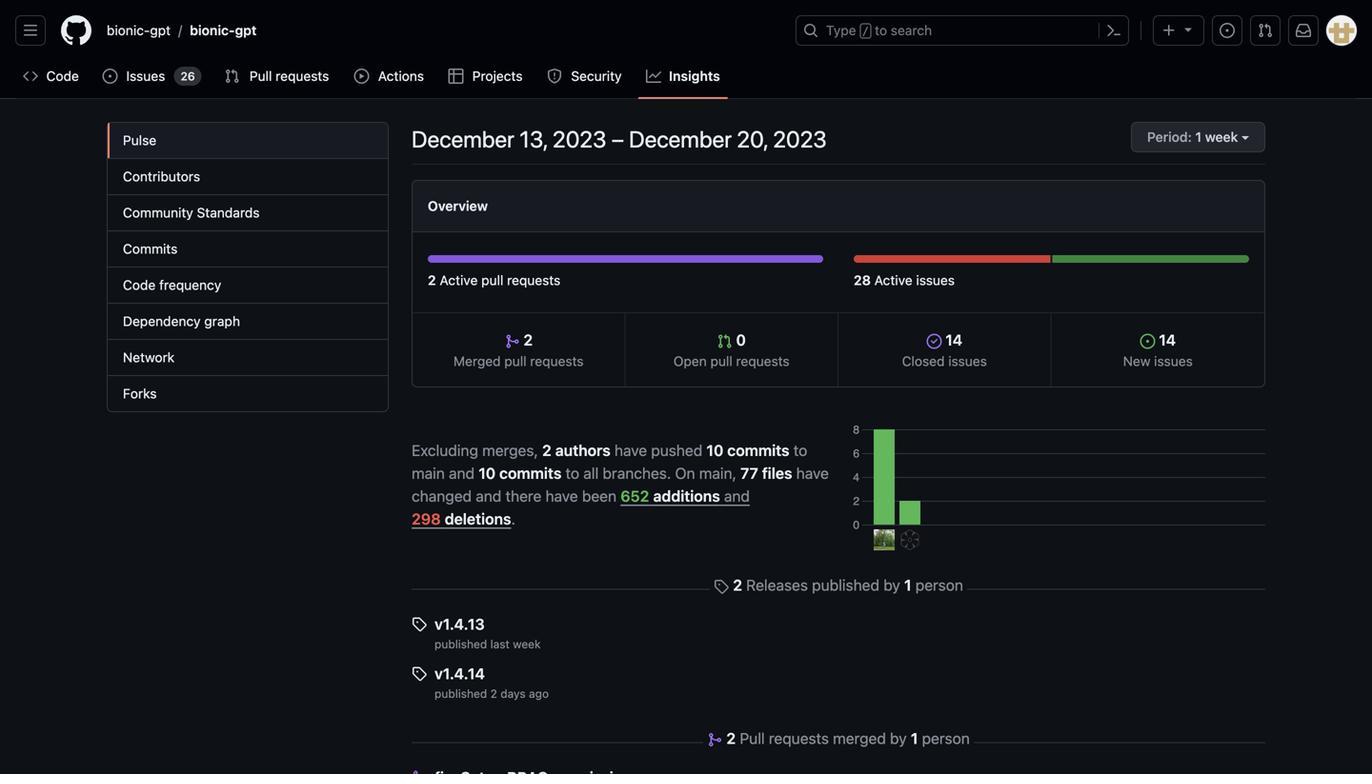 Task type: locate. For each thing, give the bounding box(es) containing it.
forks link
[[108, 376, 388, 412]]

13,
[[519, 126, 547, 152]]

and down 77
[[724, 487, 750, 505]]

0 horizontal spatial december
[[412, 126, 514, 152]]

0 horizontal spatial git merge image
[[412, 770, 427, 775]]

0 horizontal spatial issue opened image
[[102, 69, 118, 84]]

1 vertical spatial have
[[796, 464, 829, 482]]

bionic-gpt link up 26
[[182, 15, 264, 46]]

search
[[891, 22, 932, 38]]

–
[[612, 126, 624, 152]]

1 vertical spatial pull
[[740, 730, 765, 748]]

have left been at bottom left
[[545, 487, 578, 505]]

commits up 77
[[727, 441, 790, 460]]

active right 28
[[874, 273, 913, 288]]

git pull request image right 26
[[225, 69, 240, 84]]

0 horizontal spatial tag image
[[412, 667, 427, 682]]

and inside the 652 additions and 298 deletions .
[[724, 487, 750, 505]]

bionic- up "issues"
[[107, 22, 150, 38]]

/ up 26
[[178, 22, 182, 38]]

2 horizontal spatial pull
[[710, 354, 732, 369]]

0 horizontal spatial git pull request image
[[225, 69, 240, 84]]

1 vertical spatial to
[[794, 441, 807, 460]]

0 vertical spatial week
[[1205, 129, 1238, 145]]

10 down merges,
[[479, 464, 496, 482]]

code frequency
[[123, 277, 221, 293]]

community standards link
[[108, 195, 388, 232]]

1 horizontal spatial week
[[1205, 129, 1238, 145]]

git pull request image
[[717, 334, 732, 349]]

1 horizontal spatial commits
[[727, 441, 790, 460]]

frequency
[[159, 277, 221, 293]]

git pull request image left notifications image
[[1258, 23, 1273, 38]]

0 vertical spatial git pull request image
[[1258, 23, 1273, 38]]

and
[[449, 464, 475, 482], [476, 487, 501, 505], [724, 487, 750, 505]]

0 horizontal spatial and
[[449, 464, 475, 482]]

1 horizontal spatial pull
[[740, 730, 765, 748]]

notifications image
[[1296, 23, 1311, 38]]

0 horizontal spatial to
[[566, 464, 579, 482]]

2 inside v1.4.14 published 2 days ago
[[490, 687, 497, 701]]

77
[[741, 464, 758, 482]]

2 for 2 pull requests merged by 1 person
[[726, 730, 736, 748]]

2 horizontal spatial have
[[796, 464, 829, 482]]

actions
[[378, 68, 424, 84]]

14 up closed issues
[[942, 331, 963, 349]]

and up deletions
[[476, 487, 501, 505]]

requests right merged at the top left of page
[[530, 354, 584, 369]]

1 horizontal spatial december
[[629, 126, 732, 152]]

0 vertical spatial have
[[615, 441, 647, 460]]

table image
[[448, 69, 463, 84]]

git merge image
[[504, 334, 520, 349]]

requests down 0 in the top right of the page
[[736, 354, 790, 369]]

tag image left releases
[[714, 579, 729, 595]]

authors
[[555, 441, 611, 460]]

0 horizontal spatial gpt
[[150, 22, 171, 38]]

0 horizontal spatial 14
[[942, 331, 963, 349]]

1 horizontal spatial tag image
[[714, 579, 729, 595]]

1 horizontal spatial 2023
[[773, 126, 827, 152]]

issues
[[126, 68, 165, 84]]

code down the commits
[[123, 277, 156, 293]]

1 horizontal spatial active
[[874, 273, 913, 288]]

published down 'v1.4.13' link
[[434, 638, 487, 651]]

2 active from the left
[[874, 273, 913, 288]]

issue opened image right triangle down image
[[1220, 23, 1235, 38]]

merged pull requests
[[454, 354, 584, 369]]

december
[[412, 126, 514, 152], [629, 126, 732, 152]]

and inside have changed and there have been
[[476, 487, 501, 505]]

/
[[178, 22, 182, 38], [862, 25, 869, 38]]

published
[[812, 576, 880, 595], [434, 638, 487, 651], [434, 687, 487, 701]]

14 for new
[[1155, 331, 1176, 349]]

pulse link
[[108, 123, 388, 159]]

files
[[762, 464, 792, 482]]

1 horizontal spatial 14
[[1155, 331, 1176, 349]]

requests for merged pull requests
[[530, 354, 584, 369]]

1 bionic-gpt link from the left
[[99, 15, 178, 46]]

issues down issue opened icon
[[1154, 354, 1193, 369]]

december 13, 2023 – december 20, 2023
[[412, 126, 827, 152]]

0 horizontal spatial code
[[46, 68, 79, 84]]

2 14 from the left
[[1155, 331, 1176, 349]]

1 vertical spatial week
[[513, 638, 541, 651]]

1 horizontal spatial /
[[862, 25, 869, 38]]

week right last
[[513, 638, 541, 651]]

14
[[942, 331, 963, 349], [1155, 331, 1176, 349]]

0 horizontal spatial pull
[[250, 68, 272, 84]]

have up 10 commits to all branches.   on main, 77 files
[[615, 441, 647, 460]]

v1.4.13 published last week
[[434, 616, 541, 651]]

list containing bionic-gpt / bionic-gpt
[[99, 15, 784, 46]]

1 horizontal spatial and
[[476, 487, 501, 505]]

and for additions
[[724, 487, 750, 505]]

community standards
[[123, 205, 260, 221]]

code link
[[15, 62, 87, 91]]

1 2023 from the left
[[553, 126, 606, 152]]

gpt up pull requests link
[[235, 22, 257, 38]]

homepage image
[[61, 15, 91, 46]]

issue opened image for git pull request icon within pull requests link
[[102, 69, 118, 84]]

10 up 'main,'
[[706, 441, 724, 460]]

0 horizontal spatial week
[[513, 638, 541, 651]]

1 horizontal spatial pull
[[504, 354, 527, 369]]

list
[[99, 15, 784, 46]]

1 vertical spatial commits
[[499, 464, 562, 482]]

week right period:
[[1205, 129, 1238, 145]]

gpt up "issues"
[[150, 22, 171, 38]]

excluding
[[412, 441, 478, 460]]

projects
[[472, 68, 523, 84]]

active down overview
[[440, 273, 478, 288]]

issues
[[916, 273, 955, 288], [948, 354, 987, 369], [1154, 354, 1193, 369]]

and for changed
[[476, 487, 501, 505]]

person
[[915, 576, 963, 595], [922, 730, 970, 748]]

0 vertical spatial issue opened image
[[1220, 23, 1235, 38]]

1 vertical spatial 10
[[479, 464, 496, 482]]

bionic- up 26
[[190, 22, 235, 38]]

git merge image
[[707, 733, 722, 748], [412, 770, 427, 775]]

issues for closed
[[948, 354, 987, 369]]

been
[[582, 487, 617, 505]]

and down excluding on the bottom
[[449, 464, 475, 482]]

pull down overview
[[481, 273, 503, 288]]

commits up there
[[499, 464, 562, 482]]

2 bionic-gpt link from the left
[[182, 15, 264, 46]]

1 vertical spatial code
[[123, 277, 156, 293]]

0 vertical spatial commits
[[727, 441, 790, 460]]

standards
[[197, 205, 260, 221]]

28 active issues
[[854, 273, 955, 288]]

0 horizontal spatial bionic-
[[107, 22, 150, 38]]

1 horizontal spatial gpt
[[235, 22, 257, 38]]

tag image left v1.4.14
[[412, 667, 427, 682]]

type
[[826, 22, 856, 38]]

pull
[[250, 68, 272, 84], [740, 730, 765, 748]]

december down table icon
[[412, 126, 514, 152]]

0 vertical spatial git merge image
[[707, 733, 722, 748]]

issue opened image for git pull request icon to the right
[[1220, 23, 1235, 38]]

1 horizontal spatial bionic-gpt link
[[182, 15, 264, 46]]

0 horizontal spatial bionic-gpt link
[[99, 15, 178, 46]]

0 vertical spatial to
[[875, 22, 887, 38]]

open
[[673, 354, 707, 369]]

0 horizontal spatial /
[[178, 22, 182, 38]]

2 vertical spatial published
[[434, 687, 487, 701]]

requests up git merge icon on the top
[[507, 273, 561, 288]]

last
[[490, 638, 510, 651]]

0 vertical spatial code
[[46, 68, 79, 84]]

published right releases
[[812, 576, 880, 595]]

dependency
[[123, 313, 201, 329]]

code inside insights element
[[123, 277, 156, 293]]

0 vertical spatial 10
[[706, 441, 724, 460]]

/ right the type
[[862, 25, 869, 38]]

bionic-gpt link
[[99, 15, 178, 46], [182, 15, 264, 46]]

tag image
[[714, 579, 729, 595], [412, 667, 427, 682]]

active
[[440, 273, 478, 288], [874, 273, 913, 288]]

14 up new issues
[[1155, 331, 1176, 349]]

commits
[[123, 241, 178, 257]]

tag image
[[412, 617, 427, 632]]

week
[[1205, 129, 1238, 145], [513, 638, 541, 651]]

by
[[884, 576, 900, 595], [890, 730, 907, 748]]

to inside to main and
[[794, 441, 807, 460]]

git pull request image
[[1258, 23, 1273, 38], [225, 69, 240, 84]]

requests
[[276, 68, 329, 84], [507, 273, 561, 288], [530, 354, 584, 369], [736, 354, 790, 369], [769, 730, 829, 748]]

2023 right "20,"
[[773, 126, 827, 152]]

published down 'v1.4.14' link
[[434, 687, 487, 701]]

issue opened image left "issues"
[[102, 69, 118, 84]]

2 vertical spatial to
[[566, 464, 579, 482]]

.
[[511, 510, 515, 528]]

pull down git merge icon on the top
[[504, 354, 527, 369]]

insights
[[669, 68, 720, 84]]

requests left merged
[[769, 730, 829, 748]]

1
[[1195, 129, 1202, 145], [904, 576, 911, 595], [911, 730, 918, 748]]

all
[[583, 464, 599, 482]]

/ inside type / to search
[[862, 25, 869, 38]]

commits
[[727, 441, 790, 460], [499, 464, 562, 482]]

releases
[[746, 576, 808, 595]]

1 horizontal spatial to
[[794, 441, 807, 460]]

published inside v1.4.14 published 2 days ago
[[434, 687, 487, 701]]

1 horizontal spatial code
[[123, 277, 156, 293]]

1 horizontal spatial have
[[615, 441, 647, 460]]

2023 left –
[[553, 126, 606, 152]]

issue opened image
[[1140, 334, 1155, 349]]

pull for 2
[[504, 354, 527, 369]]

closed issues
[[902, 354, 987, 369]]

1 vertical spatial issue opened image
[[102, 69, 118, 84]]

period:
[[1147, 129, 1192, 145]]

shield image
[[547, 69, 562, 84]]

have right files
[[796, 464, 829, 482]]

0 horizontal spatial have
[[545, 487, 578, 505]]

issue opened image
[[1220, 23, 1235, 38], [102, 69, 118, 84]]

1 horizontal spatial bionic-
[[190, 22, 235, 38]]

1 vertical spatial git merge image
[[412, 770, 427, 775]]

1 horizontal spatial issue opened image
[[1220, 23, 1235, 38]]

pull down git pull request image
[[710, 354, 732, 369]]

1 gpt from the left
[[150, 22, 171, 38]]

1 vertical spatial person
[[922, 730, 970, 748]]

1 december from the left
[[412, 126, 514, 152]]

0 vertical spatial published
[[812, 576, 880, 595]]

/ inside bionic-gpt / bionic-gpt
[[178, 22, 182, 38]]

bionic-
[[107, 22, 150, 38], [190, 22, 235, 38]]

published inside v1.4.13 published last week
[[434, 638, 487, 651]]

issues right closed
[[948, 354, 987, 369]]

have
[[615, 441, 647, 460], [796, 464, 829, 482], [545, 487, 578, 505]]

code right the code icon
[[46, 68, 79, 84]]

and inside to main and
[[449, 464, 475, 482]]

december right –
[[629, 126, 732, 152]]

1 vertical spatial published
[[434, 638, 487, 651]]

0 horizontal spatial 10
[[479, 464, 496, 482]]

published for v1.4.13
[[434, 638, 487, 651]]

0 horizontal spatial active
[[440, 273, 478, 288]]

0 vertical spatial tag image
[[714, 579, 729, 595]]

2 horizontal spatial and
[[724, 487, 750, 505]]

to
[[875, 22, 887, 38], [794, 441, 807, 460], [566, 464, 579, 482]]

2 vertical spatial have
[[545, 487, 578, 505]]

code for code
[[46, 68, 79, 84]]

2 horizontal spatial to
[[875, 22, 887, 38]]

bionic-gpt link up "issues"
[[99, 15, 178, 46]]

1 active from the left
[[440, 273, 478, 288]]

1 vertical spatial git pull request image
[[225, 69, 240, 84]]

requests left play "icon"
[[276, 68, 329, 84]]

0 vertical spatial 1
[[1195, 129, 1202, 145]]

0 horizontal spatial 2023
[[553, 126, 606, 152]]

actions link
[[346, 62, 433, 91]]

gpt
[[150, 22, 171, 38], [235, 22, 257, 38]]

graph image
[[646, 69, 661, 84]]

1 14 from the left
[[942, 331, 963, 349]]



Task type: vqa. For each thing, say whether or not it's contained in the screenshot.


Task type: describe. For each thing, give the bounding box(es) containing it.
deletions
[[445, 510, 511, 528]]

26
[[181, 70, 195, 83]]

commits link
[[108, 232, 388, 268]]

have changed and there have been
[[412, 464, 829, 505]]

v1.4.14
[[434, 665, 485, 683]]

have for excluding
[[615, 441, 647, 460]]

0 vertical spatial pull
[[250, 68, 272, 84]]

pull requests
[[250, 68, 329, 84]]

days
[[500, 687, 526, 701]]

new
[[1123, 354, 1151, 369]]

2 2023 from the left
[[773, 126, 827, 152]]

1 horizontal spatial git pull request image
[[1258, 23, 1273, 38]]

main,
[[699, 464, 737, 482]]

type / to search
[[826, 22, 932, 38]]

active for 2
[[440, 273, 478, 288]]

652
[[621, 487, 649, 505]]

2 releases         published by 1 person
[[733, 576, 963, 595]]

main
[[412, 464, 445, 482]]

contributors
[[123, 169, 200, 184]]

pushed
[[651, 441, 703, 460]]

1 vertical spatial tag image
[[412, 667, 427, 682]]

community
[[123, 205, 193, 221]]

code frequency link
[[108, 268, 388, 304]]

1 vertical spatial 1
[[904, 576, 911, 595]]

1 horizontal spatial git merge image
[[707, 733, 722, 748]]

triangle down image
[[1181, 21, 1196, 37]]

closed
[[902, 354, 945, 369]]

insights element
[[107, 122, 389, 413]]

652 additions and 298 deletions .
[[412, 487, 750, 528]]

git pull request image inside pull requests link
[[225, 69, 240, 84]]

10 commits to all branches.   on main, 77 files
[[479, 464, 792, 482]]

code for code frequency
[[123, 277, 156, 293]]

298
[[412, 510, 441, 528]]

v1.4.14 link
[[434, 665, 485, 683]]

new issues
[[1123, 354, 1193, 369]]

requests for open pull requests
[[736, 354, 790, 369]]

insights link
[[638, 62, 728, 91]]

code image
[[23, 69, 38, 84]]

2 for 2 active pull requests
[[428, 273, 436, 288]]

issues up issue closed image
[[916, 273, 955, 288]]

0 vertical spatial person
[[915, 576, 963, 595]]

v1.4.14 published 2 days ago
[[434, 665, 549, 701]]

plus image
[[1162, 23, 1177, 38]]

2 gpt from the left
[[235, 22, 257, 38]]

active for 28
[[874, 273, 913, 288]]

merges,
[[482, 441, 538, 460]]

20,
[[737, 126, 768, 152]]

2 for 2 releases         published by 1 person
[[733, 576, 742, 595]]

forks
[[123, 386, 157, 402]]

on
[[675, 464, 695, 482]]

play image
[[354, 69, 369, 84]]

pull requests link
[[217, 62, 339, 91]]

14 for closed
[[942, 331, 963, 349]]

command palette image
[[1106, 23, 1121, 38]]

contributors link
[[108, 159, 388, 195]]

published for v1.4.14
[[434, 687, 487, 701]]

issue closed image
[[926, 334, 942, 349]]

2 vertical spatial 1
[[911, 730, 918, 748]]

0
[[732, 331, 746, 349]]

there
[[505, 487, 541, 505]]

2 bionic- from the left
[[190, 22, 235, 38]]

to for 10 commits to all branches.   on main, 77 files
[[566, 464, 579, 482]]

2 active pull requests
[[428, 273, 561, 288]]

ago
[[529, 687, 549, 701]]

28
[[854, 273, 871, 288]]

v1.4.13
[[434, 616, 485, 634]]

graph
[[204, 313, 240, 329]]

projects link
[[440, 62, 532, 91]]

0 vertical spatial by
[[884, 576, 900, 595]]

week inside v1.4.13 published last week
[[513, 638, 541, 651]]

1 vertical spatial by
[[890, 730, 907, 748]]

0 horizontal spatial pull
[[481, 273, 503, 288]]

2 for 2
[[520, 331, 533, 349]]

requests for 2 pull requests merged by 1 person
[[769, 730, 829, 748]]

to for type / to search
[[875, 22, 887, 38]]

open pull requests
[[673, 354, 790, 369]]

excluding merges, 2 authors have pushed 10 commits
[[412, 441, 790, 460]]

1 bionic- from the left
[[107, 22, 150, 38]]

merged
[[833, 730, 886, 748]]

merged
[[454, 354, 501, 369]]

0 horizontal spatial commits
[[499, 464, 562, 482]]

1 horizontal spatial 10
[[706, 441, 724, 460]]

network link
[[108, 340, 388, 376]]

v1.4.13 link
[[434, 616, 485, 634]]

period: 1 week
[[1147, 129, 1238, 145]]

issues for new
[[1154, 354, 1193, 369]]

2 pull requests merged by 1 person
[[726, 730, 970, 748]]

overview
[[428, 198, 488, 214]]

security link
[[539, 62, 631, 91]]

additions
[[653, 487, 720, 505]]

pulse
[[123, 132, 156, 148]]

dependency graph
[[123, 313, 240, 329]]

bionic-gpt / bionic-gpt
[[107, 22, 257, 38]]

to main and
[[412, 441, 807, 482]]

pull for 0
[[710, 354, 732, 369]]

security
[[571, 68, 622, 84]]

network
[[123, 350, 175, 365]]

changed
[[412, 487, 472, 505]]

2 december from the left
[[629, 126, 732, 152]]

and for main
[[449, 464, 475, 482]]

dependency graph link
[[108, 304, 388, 340]]

have for have
[[545, 487, 578, 505]]

branches.
[[603, 464, 671, 482]]



